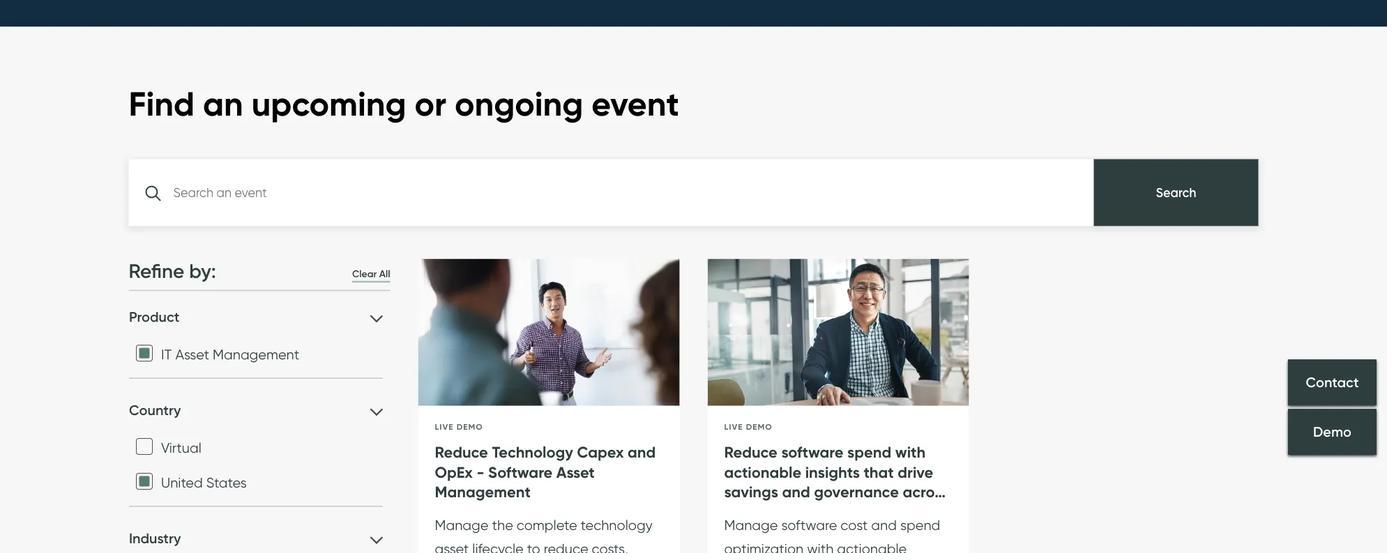 Task type: vqa. For each thing, say whether or not it's contained in the screenshot.
Search across ServiceNow text box
no



Task type: describe. For each thing, give the bounding box(es) containing it.
country
[[129, 403, 181, 420]]

manage the complete technology asset lifecycle to reduce costs
[[435, 518, 653, 554]]

actionable
[[724, 463, 802, 483]]

virtual option
[[136, 439, 152, 456]]

and inside reduce technology capex and opex - software asset management
[[628, 443, 656, 463]]

it
[[161, 347, 172, 364]]

1 horizontal spatial spend
[[901, 518, 941, 534]]

across
[[903, 483, 949, 502]]

licenses
[[876, 503, 932, 522]]

live for reduce software spend with actionable insights that drive savings and governance across your saas & onprem licenses
[[724, 422, 743, 433]]

demo for reduce technology capex and opex - software asset management
[[457, 422, 483, 433]]

demo for reduce software spend with actionable insights that drive savings and governance across your saas & onprem licenses
[[746, 422, 773, 433]]

all
[[379, 268, 390, 280]]

reduce technology capex and opex - software asset management
[[435, 443, 656, 502]]

drive
[[898, 463, 934, 483]]

0 horizontal spatial with
[[807, 541, 834, 554]]

live for reduce technology capex and opex - software asset management
[[435, 422, 454, 433]]

clear
[[352, 268, 377, 280]]

&
[[801, 503, 811, 522]]

reduce
[[544, 541, 588, 554]]

0 horizontal spatial management
[[212, 347, 299, 364]]

states
[[206, 475, 246, 492]]

reduce software spend with actionable insights that drive savings and governance across your saas & onprem licenses manage software cost and spend optimization with actionabl
[[724, 443, 949, 554]]

an
[[203, 83, 243, 125]]

live demo for reduce technology capex and opex - software asset management
[[435, 422, 483, 433]]

product button
[[129, 309, 382, 327]]

that
[[864, 463, 894, 483]]

software
[[488, 463, 553, 483]]

1 software from the top
[[782, 443, 844, 463]]

the
[[492, 518, 513, 534]]

event
[[592, 83, 679, 125]]

optimization
[[724, 541, 804, 554]]

onprem
[[815, 503, 872, 522]]

clear all button
[[352, 267, 390, 283]]

industry button
[[129, 531, 382, 549]]

live demo for reduce software spend with actionable insights that drive savings and governance across your saas & onprem licenses
[[724, 422, 773, 433]]

governance
[[814, 483, 899, 502]]

0 vertical spatial with
[[896, 443, 926, 463]]

1 vertical spatial and
[[782, 483, 810, 502]]

it asset management
[[161, 347, 299, 364]]

Search an event search field
[[129, 160, 1094, 227]]

cost
[[841, 518, 868, 534]]

opex
[[435, 463, 473, 483]]

2 software from the top
[[782, 518, 837, 534]]

manage inside reduce software spend with actionable insights that drive savings and governance across your saas & onprem licenses manage software cost and spend optimization with actionabl
[[724, 518, 778, 534]]

technology
[[492, 443, 573, 463]]

united states
[[161, 475, 246, 492]]

-
[[477, 463, 484, 483]]



Task type: locate. For each thing, give the bounding box(es) containing it.
2 vertical spatial and
[[872, 518, 897, 534]]

capex
[[577, 443, 624, 463]]

insights
[[805, 463, 860, 483]]

2 demo from the left
[[746, 422, 773, 433]]

0 vertical spatial software
[[782, 443, 844, 463]]

reduce up actionable
[[724, 443, 778, 463]]

and right capex
[[628, 443, 656, 463]]

saas
[[759, 503, 797, 522]]

spend
[[848, 443, 892, 463], [901, 518, 941, 534]]

spend down across
[[901, 518, 941, 534]]

management down product dropdown button
[[212, 347, 299, 364]]

demo up actionable
[[746, 422, 773, 433]]

1 vertical spatial management
[[435, 483, 531, 502]]

reduce for actionable
[[724, 443, 778, 463]]

2 reduce from the left
[[724, 443, 778, 463]]

lifecycle
[[472, 541, 524, 554]]

1 live demo from the left
[[435, 422, 483, 433]]

demo up "-"
[[457, 422, 483, 433]]

it asset management option
[[136, 346, 152, 362]]

1 vertical spatial asset
[[557, 463, 595, 483]]

1 horizontal spatial manage
[[724, 518, 778, 534]]

1 horizontal spatial with
[[896, 443, 926, 463]]

find an upcoming or ongoing event
[[129, 83, 679, 125]]

live up actionable
[[724, 422, 743, 433]]

manage
[[435, 518, 489, 534], [724, 518, 778, 534]]

0 horizontal spatial and
[[628, 443, 656, 463]]

software left cost
[[782, 518, 837, 534]]

software up insights
[[782, 443, 844, 463]]

0 vertical spatial asset
[[175, 347, 209, 364]]

and right cost
[[872, 518, 897, 534]]

0 horizontal spatial demo
[[457, 422, 483, 433]]

reduce inside reduce software spend with actionable insights that drive savings and governance across your saas & onprem licenses manage software cost and spend optimization with actionabl
[[724, 443, 778, 463]]

1 horizontal spatial reduce
[[724, 443, 778, 463]]

or
[[415, 83, 446, 125]]

1 horizontal spatial and
[[782, 483, 810, 502]]

live demo up actionable
[[724, 422, 773, 433]]

live demo
[[435, 422, 483, 433], [724, 422, 773, 433]]

industry
[[129, 531, 181, 548]]

with down &
[[807, 541, 834, 554]]

country button
[[129, 402, 382, 420]]

0 horizontal spatial asset
[[175, 347, 209, 364]]

software
[[782, 443, 844, 463], [782, 518, 837, 534]]

asset inside reduce technology capex and opex - software asset management
[[557, 463, 595, 483]]

2 horizontal spatial and
[[872, 518, 897, 534]]

None button
[[1094, 160, 1259, 227]]

ongoing
[[455, 83, 583, 125]]

refine
[[129, 260, 184, 284]]

0 vertical spatial and
[[628, 443, 656, 463]]

complete
[[517, 518, 577, 534]]

0 horizontal spatial reduce
[[435, 443, 488, 463]]

0 vertical spatial management
[[212, 347, 299, 364]]

0 vertical spatial spend
[[848, 443, 892, 463]]

1 vertical spatial software
[[782, 518, 837, 534]]

savings
[[724, 483, 778, 502]]

1 horizontal spatial live demo
[[724, 422, 773, 433]]

1 reduce from the left
[[435, 443, 488, 463]]

asset down capex
[[557, 463, 595, 483]]

1 demo from the left
[[457, 422, 483, 433]]

asset right it
[[175, 347, 209, 364]]

and up &
[[782, 483, 810, 502]]

united
[[161, 475, 202, 492]]

1 vertical spatial spend
[[901, 518, 941, 534]]

reduce inside reduce technology capex and opex - software asset management
[[435, 443, 488, 463]]

live
[[435, 422, 454, 433], [724, 422, 743, 433]]

0 horizontal spatial manage
[[435, 518, 489, 534]]

clear all
[[352, 268, 390, 280]]

asset
[[175, 347, 209, 364], [557, 463, 595, 483]]

management down "-"
[[435, 483, 531, 502]]

united states option
[[136, 474, 152, 491]]

0 horizontal spatial live
[[435, 422, 454, 433]]

spend up that on the bottom of the page
[[848, 443, 892, 463]]

technology
[[581, 518, 653, 534]]

manage up asset
[[435, 518, 489, 534]]

2 live demo from the left
[[724, 422, 773, 433]]

reduce
[[435, 443, 488, 463], [724, 443, 778, 463]]

with up drive
[[896, 443, 926, 463]]

to
[[527, 541, 540, 554]]

0 horizontal spatial spend
[[848, 443, 892, 463]]

reduce up 'opex'
[[435, 443, 488, 463]]

1 vertical spatial with
[[807, 541, 834, 554]]

refine by:
[[129, 260, 216, 284]]

0 horizontal spatial live demo
[[435, 422, 483, 433]]

demo
[[457, 422, 483, 433], [746, 422, 773, 433]]

asset
[[435, 541, 469, 554]]

manage inside the manage the complete technology asset lifecycle to reduce costs
[[435, 518, 489, 534]]

your
[[724, 503, 756, 522]]

live demo up 'opex'
[[435, 422, 483, 433]]

find
[[129, 83, 195, 125]]

1 manage from the left
[[435, 518, 489, 534]]

1 live from the left
[[435, 422, 454, 433]]

live up 'opex'
[[435, 422, 454, 433]]

virtual
[[161, 441, 201, 457]]

1 horizontal spatial asset
[[557, 463, 595, 483]]

management
[[212, 347, 299, 364], [435, 483, 531, 502]]

2 manage from the left
[[724, 518, 778, 534]]

1 horizontal spatial management
[[435, 483, 531, 502]]

2 live from the left
[[724, 422, 743, 433]]

product
[[129, 309, 179, 327]]

with
[[896, 443, 926, 463], [807, 541, 834, 554]]

management inside reduce technology capex and opex - software asset management
[[435, 483, 531, 502]]

manage up optimization
[[724, 518, 778, 534]]

1 horizontal spatial live
[[724, 422, 743, 433]]

reduce for opex
[[435, 443, 488, 463]]

1 horizontal spatial demo
[[746, 422, 773, 433]]

by:
[[189, 260, 216, 284]]

and
[[628, 443, 656, 463], [782, 483, 810, 502], [872, 518, 897, 534]]

upcoming
[[252, 83, 406, 125]]



